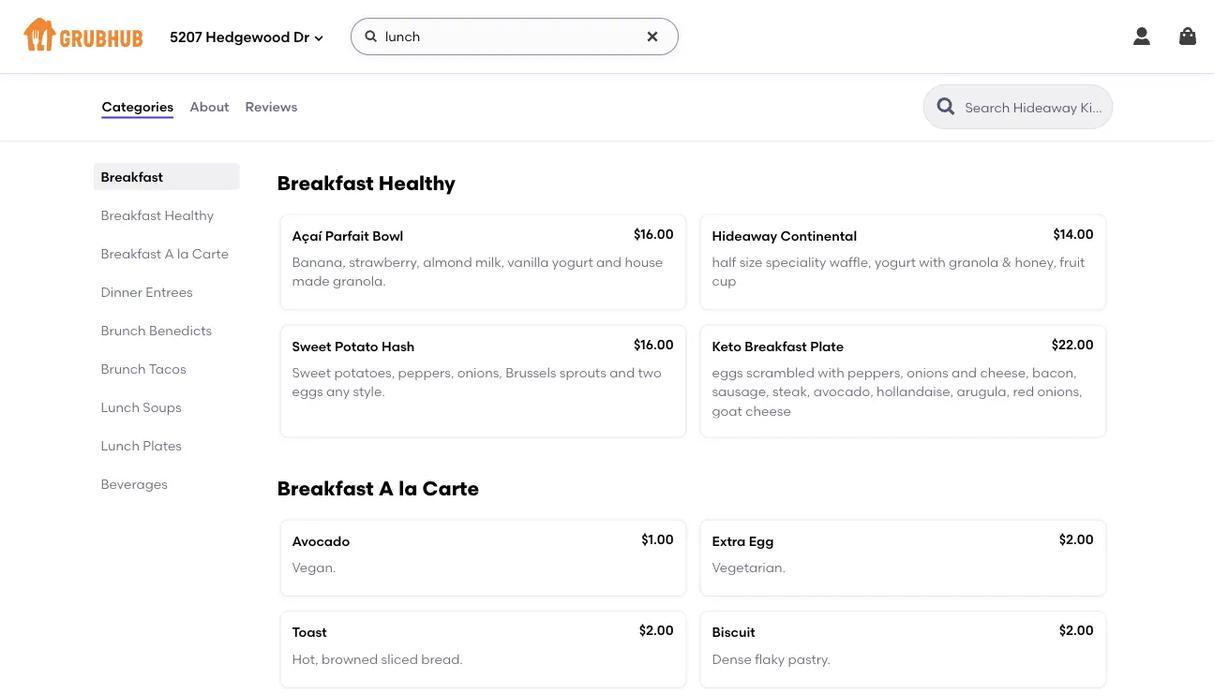 Task type: describe. For each thing, give the bounding box(es) containing it.
cream
[[292, 76, 334, 92]]

potatoes,
[[334, 365, 395, 381]]

strawberry,
[[349, 254, 420, 270]]

vegan.
[[292, 560, 336, 576]]

yogurt inside the half size speciality waffle, yogurt with granola & honey,  fruit cup
[[875, 254, 916, 270]]

avocado,
[[814, 384, 874, 400]]

dense flaky pastry.
[[712, 652, 831, 668]]

cheese inside cream cheese icing, fresh blueberries, blueberry coulis, short bread crumble
[[337, 76, 383, 92]]

reviews
[[245, 99, 298, 115]]

potato
[[335, 339, 378, 354]]

brunch tacos
[[101, 361, 186, 377]]

toast
[[292, 625, 327, 641]]

carte inside 'tab'
[[192, 246, 229, 262]]

sprouts
[[560, 365, 606, 381]]

granola.
[[333, 274, 386, 289]]

peppers, inside eggs scrambled with peppers, onions and cheese, bacon, sausage, steak, avocado, hollandaise, arugula, red onions, goat cheese
[[848, 365, 904, 381]]

yogurt inside banana, strawberry, almond milk, vanilla yogurt and house made granola.
[[552, 254, 593, 270]]

peppers, inside the sweet potatoes, peppers, onions, brussels sprouts and two eggs any style.
[[398, 365, 454, 381]]

made
[[292, 274, 330, 289]]

coulis,
[[599, 76, 639, 92]]

blueberry
[[535, 76, 596, 92]]

cheesecake
[[357, 50, 437, 66]]

pastry.
[[788, 652, 831, 668]]

any
[[326, 384, 350, 400]]

and for sprouts
[[610, 365, 635, 381]]

crumble inside cream cheese icing, fresh blueberries, blueberry coulis, short bread crumble
[[369, 95, 422, 111]]

avocado
[[292, 534, 350, 550]]

chip
[[712, 95, 740, 111]]

açaí
[[292, 228, 322, 244]]

tacos
[[149, 361, 186, 377]]

continental
[[781, 228, 857, 244]]

reviews button
[[244, 73, 298, 141]]

flaky
[[755, 652, 785, 668]]

breakfast up avocado
[[277, 477, 374, 501]]

breakfast up açaí at the left top of the page
[[277, 171, 374, 195]]

eggs inside eggs scrambled with peppers, onions and cheese, bacon, sausage, steak, avocado, hollandaise, arugula, red onions, goat cheese
[[712, 365, 743, 381]]

1 horizontal spatial healthy
[[379, 171, 456, 195]]

$14.00
[[1054, 226, 1094, 242]]

a inside 'tab'
[[165, 246, 174, 262]]

bacon,
[[1032, 365, 1077, 381]]

lunch soups
[[101, 399, 182, 415]]

brunch benedicts tab
[[101, 321, 232, 340]]

breakfast up scrambled
[[745, 339, 807, 354]]

two
[[638, 365, 662, 381]]

hot,
[[292, 652, 318, 668]]

search icon image
[[935, 96, 958, 118]]

hash
[[382, 339, 415, 354]]

1 chocolate from the left
[[712, 76, 777, 92]]

eggs scrambled with peppers, onions and cheese, bacon, sausage, steak, avocado, hollandaise, arugula, red onions, goat cheese
[[712, 365, 1083, 419]]

and for yogurt
[[596, 254, 622, 270]]

half
[[712, 254, 736, 270]]

bread.
[[421, 652, 463, 668]]

half size speciality waffle, yogurt with granola & honey,  fruit cup
[[712, 254, 1085, 289]]

soups
[[143, 399, 182, 415]]

with inside eggs scrambled with peppers, onions and cheese, bacon, sausage, steak, avocado, hollandaise, arugula, red onions, goat cheese
[[818, 365, 845, 381]]

2 cream, from the left
[[972, 76, 1017, 92]]

hideaway continental
[[712, 228, 857, 244]]

plate
[[810, 339, 844, 354]]

0 horizontal spatial svg image
[[313, 32, 324, 44]]

brunch benedicts
[[101, 323, 212, 339]]

1 horizontal spatial svg image
[[364, 29, 379, 44]]

fruit
[[1060, 254, 1085, 270]]

parfait
[[325, 228, 369, 244]]

extra
[[712, 534, 746, 550]]

and inside eggs scrambled with peppers, onions and cheese, bacon, sausage, steak, avocado, hollandaise, arugula, red onions, goat cheese
[[952, 365, 977, 381]]

breakfast a la carte inside 'tab'
[[101, 246, 229, 262]]

blueberry cheesecake waffle
[[292, 50, 482, 66]]

short
[[292, 95, 324, 111]]

about
[[190, 99, 229, 115]]

1 horizontal spatial a
[[379, 477, 394, 501]]

waffle
[[440, 50, 482, 66]]

speciality
[[766, 254, 826, 270]]

browned
[[322, 652, 378, 668]]

$16.00 for sweet potatoes, peppers, onions, brussels sprouts and two eggs any style.
[[634, 337, 674, 353]]

onions, inside eggs scrambled with peppers, onions and cheese, bacon, sausage, steak, avocado, hollandaise, arugula, red onions, goat cheese
[[1038, 384, 1083, 400]]

honey,
[[1015, 254, 1057, 270]]

&
[[1002, 254, 1012, 270]]

breakfast healthy tab
[[101, 205, 232, 225]]

2 horizontal spatial svg image
[[645, 29, 660, 44]]

style.
[[353, 384, 385, 400]]

$2.00 for $1.00
[[1059, 532, 1094, 548]]

scrambled
[[746, 365, 815, 381]]

arugula,
[[957, 384, 1010, 400]]

hollandaise,
[[877, 384, 954, 400]]



Task type: vqa. For each thing, say whether or not it's contained in the screenshot.
first crumble
yes



Task type: locate. For each thing, give the bounding box(es) containing it.
onions, left brussels
[[457, 365, 503, 381]]

lunch soups tab
[[101, 398, 232, 417]]

cup
[[712, 274, 737, 289]]

0 vertical spatial eggs
[[712, 365, 743, 381]]

beverages tab
[[101, 474, 232, 494]]

lunch inside lunch soups tab
[[101, 399, 140, 415]]

red
[[1013, 384, 1035, 400]]

1 horizontal spatial chocolate
[[1020, 76, 1085, 92]]

breakfast down breakfast tab
[[101, 207, 161, 223]]

1 vertical spatial breakfast a la carte
[[277, 477, 479, 501]]

brussels
[[506, 365, 556, 381]]

egg
[[749, 534, 774, 550]]

1 peppers, from the left
[[398, 365, 454, 381]]

0 vertical spatial vanilla
[[821, 76, 862, 92]]

2 lunch from the top
[[101, 438, 140, 454]]

cream cheese icing, fresh blueberries, blueberry coulis, short bread crumble
[[292, 76, 639, 111]]

0 horizontal spatial with
[[818, 365, 845, 381]]

chocolate syrup, vanilla cream, whipped cream,  chocolate chip crumble button
[[701, 37, 1106, 132]]

1 svg image from the left
[[1131, 25, 1153, 48]]

1 horizontal spatial yogurt
[[875, 254, 916, 270]]

sweet for sweet potato hash
[[292, 339, 332, 354]]

1 vertical spatial la
[[399, 477, 418, 501]]

vanilla inside banana, strawberry, almond milk, vanilla yogurt and house made granola.
[[508, 254, 549, 270]]

breakfast a la carte
[[101, 246, 229, 262], [277, 477, 479, 501]]

vanilla right milk,
[[508, 254, 549, 270]]

bowl
[[372, 228, 404, 244]]

breakfast up dinner
[[101, 246, 161, 262]]

1 horizontal spatial eggs
[[712, 365, 743, 381]]

eggs left any
[[292, 384, 323, 400]]

carte
[[192, 246, 229, 262], [422, 477, 479, 501]]

1 vertical spatial vanilla
[[508, 254, 549, 270]]

and left house
[[596, 254, 622, 270]]

lunch
[[101, 399, 140, 415], [101, 438, 140, 454]]

1 horizontal spatial onions,
[[1038, 384, 1083, 400]]

lunch plates
[[101, 438, 182, 454]]

breakfast healthy inside tab
[[101, 207, 214, 223]]

sliced
[[381, 652, 418, 668]]

fresh
[[423, 76, 454, 92]]

0 horizontal spatial healthy
[[165, 207, 214, 223]]

2 chocolate from the left
[[1020, 76, 1085, 92]]

svg image up $10.00
[[645, 29, 660, 44]]

breakfast up the breakfast healthy tab
[[101, 169, 163, 185]]

$2.00 for $2.00
[[1059, 623, 1094, 639]]

Search Hideaway Kitchen & Bar search field
[[963, 98, 1107, 116]]

biscuit
[[712, 625, 755, 641]]

sweet up any
[[292, 365, 331, 381]]

0 horizontal spatial crumble
[[369, 95, 422, 111]]

açaí parfait bowl
[[292, 228, 404, 244]]

1 lunch from the top
[[101, 399, 140, 415]]

with up the avocado,
[[818, 365, 845, 381]]

sweet potato hash
[[292, 339, 415, 354]]

keto
[[712, 339, 742, 354]]

cream, left whipped
[[865, 76, 910, 92]]

lunch up the beverages
[[101, 438, 140, 454]]

breakfast a la carte tab
[[101, 244, 232, 263]]

crumble down icing,
[[369, 95, 422, 111]]

0 vertical spatial $16.00
[[634, 226, 674, 242]]

cheese down steak, on the bottom right of page
[[746, 403, 791, 419]]

$16.00 for banana, strawberry, almond milk, vanilla yogurt and house made granola.
[[634, 226, 674, 242]]

breakfast a la carte up avocado
[[277, 477, 479, 501]]

1 crumble from the left
[[369, 95, 422, 111]]

0 horizontal spatial svg image
[[1131, 25, 1153, 48]]

brunch tacos tab
[[101, 359, 232, 379]]

0 horizontal spatial breakfast a la carte
[[101, 246, 229, 262]]

2 brunch from the top
[[101, 361, 146, 377]]

2 yogurt from the left
[[875, 254, 916, 270]]

svg image
[[1131, 25, 1153, 48], [1177, 25, 1199, 48]]

1 vertical spatial brunch
[[101, 361, 146, 377]]

lunch inside lunch plates tab
[[101, 438, 140, 454]]

bread
[[327, 95, 366, 111]]

brunch for brunch tacos
[[101, 361, 146, 377]]

1 vertical spatial carte
[[422, 477, 479, 501]]

brunch down dinner
[[101, 323, 146, 339]]

vegetarian.
[[712, 560, 786, 576]]

lunch plates tab
[[101, 436, 232, 456]]

cream,
[[865, 76, 910, 92], [972, 76, 1017, 92]]

and inside the sweet potatoes, peppers, onions, brussels sprouts and two eggs any style.
[[610, 365, 635, 381]]

categories button
[[101, 73, 175, 141]]

dense
[[712, 652, 752, 668]]

a
[[165, 246, 174, 262], [379, 477, 394, 501]]

0 horizontal spatial peppers,
[[398, 365, 454, 381]]

1 $16.00 from the top
[[634, 226, 674, 242]]

1 horizontal spatial cheese
[[746, 403, 791, 419]]

lunch for lunch soups
[[101, 399, 140, 415]]

0 horizontal spatial cream,
[[865, 76, 910, 92]]

banana, strawberry, almond milk, vanilla yogurt and house made granola.
[[292, 254, 663, 289]]

0 horizontal spatial la
[[177, 246, 189, 262]]

sausage,
[[712, 384, 770, 400]]

granola
[[949, 254, 999, 270]]

1 vertical spatial $16.00
[[634, 337, 674, 353]]

1 vertical spatial with
[[818, 365, 845, 381]]

hideaway
[[712, 228, 778, 244]]

1 cream, from the left
[[865, 76, 910, 92]]

2 sweet from the top
[[292, 365, 331, 381]]

1 yogurt from the left
[[552, 254, 593, 270]]

Search for food, convenience, alcohol... search field
[[351, 18, 679, 55]]

0 horizontal spatial vanilla
[[508, 254, 549, 270]]

breakfast inside 'tab'
[[101, 246, 161, 262]]

cream, up search hideaway kitchen & bar search box
[[972, 76, 1017, 92]]

1 horizontal spatial breakfast a la carte
[[277, 477, 479, 501]]

plates
[[143, 438, 182, 454]]

onions,
[[457, 365, 503, 381], [1038, 384, 1083, 400]]

banana,
[[292, 254, 346, 270]]

0 horizontal spatial carte
[[192, 246, 229, 262]]

vanilla inside chocolate syrup, vanilla cream, whipped cream,  chocolate chip crumble
[[821, 76, 862, 92]]

benedicts
[[149, 323, 212, 339]]

chocolate syrup, vanilla cream, whipped cream,  chocolate chip crumble
[[712, 76, 1085, 111]]

1 vertical spatial lunch
[[101, 438, 140, 454]]

0 horizontal spatial yogurt
[[552, 254, 593, 270]]

and inside banana, strawberry, almond milk, vanilla yogurt and house made granola.
[[596, 254, 622, 270]]

sweet left the potato
[[292, 339, 332, 354]]

onions
[[907, 365, 949, 381]]

healthy up bowl
[[379, 171, 456, 195]]

hedgewood
[[206, 29, 290, 46]]

0 vertical spatial onions,
[[457, 365, 503, 381]]

sweet
[[292, 339, 332, 354], [292, 365, 331, 381]]

yogurt left house
[[552, 254, 593, 270]]

0 vertical spatial with
[[919, 254, 946, 270]]

peppers, up the avocado,
[[848, 365, 904, 381]]

1 vertical spatial cheese
[[746, 403, 791, 419]]

0 vertical spatial breakfast a la carte
[[101, 246, 229, 262]]

breakfast inside breakfast tab
[[101, 169, 163, 185]]

$1.00
[[642, 532, 674, 548]]

1 horizontal spatial svg image
[[1177, 25, 1199, 48]]

2 peppers, from the left
[[848, 365, 904, 381]]

waffle,
[[830, 254, 872, 270]]

dinner entrees
[[101, 284, 193, 300]]

with
[[919, 254, 946, 270], [818, 365, 845, 381]]

hot, browned sliced bread.
[[292, 652, 463, 668]]

1 brunch from the top
[[101, 323, 146, 339]]

vanilla right syrup,
[[821, 76, 862, 92]]

syrup,
[[780, 76, 818, 92]]

lunch left soups
[[101, 399, 140, 415]]

1 vertical spatial eggs
[[292, 384, 323, 400]]

peppers,
[[398, 365, 454, 381], [848, 365, 904, 381]]

breakfast tab
[[101, 167, 232, 187]]

1 vertical spatial breakfast healthy
[[101, 207, 214, 223]]

crumble down syrup,
[[743, 95, 796, 111]]

sweet potatoes, peppers, onions, brussels sprouts and two eggs any style.
[[292, 365, 662, 400]]

2 svg image from the left
[[1177, 25, 1199, 48]]

1 horizontal spatial peppers,
[[848, 365, 904, 381]]

vanilla
[[821, 76, 862, 92], [508, 254, 549, 270]]

1 vertical spatial sweet
[[292, 365, 331, 381]]

1 vertical spatial onions,
[[1038, 384, 1083, 400]]

breakfast healthy up açaí parfait bowl
[[277, 171, 456, 195]]

crumble
[[369, 95, 422, 111], [743, 95, 796, 111]]

cheese up bread
[[337, 76, 383, 92]]

0 vertical spatial a
[[165, 246, 174, 262]]

brunch up lunch soups
[[101, 361, 146, 377]]

cheese inside eggs scrambled with peppers, onions and cheese, bacon, sausage, steak, avocado, hollandaise, arugula, red onions, goat cheese
[[746, 403, 791, 419]]

blueberries,
[[457, 76, 532, 92]]

eggs inside the sweet potatoes, peppers, onions, brussels sprouts and two eggs any style.
[[292, 384, 323, 400]]

house
[[625, 254, 663, 270]]

milk,
[[475, 254, 505, 270]]

chocolate up chip
[[712, 76, 777, 92]]

1 horizontal spatial la
[[399, 477, 418, 501]]

extra egg
[[712, 534, 774, 550]]

lunch for lunch plates
[[101, 438, 140, 454]]

2 $16.00 from the top
[[634, 337, 674, 353]]

breakfast inside tab
[[101, 207, 161, 223]]

1 horizontal spatial cream,
[[972, 76, 1017, 92]]

goat
[[712, 403, 742, 419]]

dinner entrees tab
[[101, 282, 232, 302]]

la inside 'tab'
[[177, 246, 189, 262]]

onions, inside the sweet potatoes, peppers, onions, brussels sprouts and two eggs any style.
[[457, 365, 503, 381]]

svg image
[[364, 29, 379, 44], [645, 29, 660, 44], [313, 32, 324, 44]]

onions, down bacon,
[[1038, 384, 1083, 400]]

about button
[[189, 73, 230, 141]]

sweet inside the sweet potatoes, peppers, onions, brussels sprouts and two eggs any style.
[[292, 365, 331, 381]]

$22.00
[[1052, 337, 1094, 353]]

1 sweet from the top
[[292, 339, 332, 354]]

breakfast a la carte up dinner entrees tab
[[101, 246, 229, 262]]

yogurt right waffle,
[[875, 254, 916, 270]]

svg image up the blueberry cheesecake waffle
[[364, 29, 379, 44]]

$10.00
[[633, 48, 674, 64]]

categories
[[102, 99, 174, 115]]

1 horizontal spatial with
[[919, 254, 946, 270]]

with left granola
[[919, 254, 946, 270]]

crumble inside chocolate syrup, vanilla cream, whipped cream,  chocolate chip crumble
[[743, 95, 796, 111]]

0 horizontal spatial a
[[165, 246, 174, 262]]

entrees
[[146, 284, 193, 300]]

0 vertical spatial breakfast healthy
[[277, 171, 456, 195]]

breakfast
[[101, 169, 163, 185], [277, 171, 374, 195], [101, 207, 161, 223], [101, 246, 161, 262], [745, 339, 807, 354], [277, 477, 374, 501]]

0 horizontal spatial cheese
[[337, 76, 383, 92]]

$16.00 up house
[[634, 226, 674, 242]]

icing,
[[386, 76, 420, 92]]

la
[[177, 246, 189, 262], [399, 477, 418, 501]]

and left two
[[610, 365, 635, 381]]

dinner
[[101, 284, 142, 300]]

peppers, down hash at the left
[[398, 365, 454, 381]]

0 vertical spatial sweet
[[292, 339, 332, 354]]

brunch for brunch benedicts
[[101, 323, 146, 339]]

keto breakfast plate
[[712, 339, 844, 354]]

healthy up the breakfast a la carte 'tab'
[[165, 207, 214, 223]]

svg image right dr
[[313, 32, 324, 44]]

2 crumble from the left
[[743, 95, 796, 111]]

1 horizontal spatial carte
[[422, 477, 479, 501]]

chocolate up search hideaway kitchen & bar search box
[[1020, 76, 1085, 92]]

5207
[[170, 29, 202, 46]]

0 vertical spatial healthy
[[379, 171, 456, 195]]

1 vertical spatial a
[[379, 477, 394, 501]]

0 vertical spatial carte
[[192, 246, 229, 262]]

cheese,
[[980, 365, 1029, 381]]

sweet for sweet potatoes, peppers, onions, brussels sprouts and two eggs any style.
[[292, 365, 331, 381]]

main navigation navigation
[[0, 0, 1214, 73]]

5207 hedgewood dr
[[170, 29, 309, 46]]

0 vertical spatial la
[[177, 246, 189, 262]]

0 horizontal spatial onions,
[[457, 365, 503, 381]]

eggs up sausage,
[[712, 365, 743, 381]]

with inside the half size speciality waffle, yogurt with granola & honey,  fruit cup
[[919, 254, 946, 270]]

0 horizontal spatial breakfast healthy
[[101, 207, 214, 223]]

size
[[740, 254, 763, 270]]

$16.00 up two
[[634, 337, 674, 353]]

whipped
[[913, 76, 969, 92]]

1 horizontal spatial breakfast healthy
[[277, 171, 456, 195]]

steak,
[[773, 384, 811, 400]]

0 horizontal spatial chocolate
[[712, 76, 777, 92]]

1 horizontal spatial crumble
[[743, 95, 796, 111]]

yogurt
[[552, 254, 593, 270], [875, 254, 916, 270]]

0 vertical spatial brunch
[[101, 323, 146, 339]]

and up arugula,
[[952, 365, 977, 381]]

cheese
[[337, 76, 383, 92], [746, 403, 791, 419]]

0 vertical spatial lunch
[[101, 399, 140, 415]]

healthy inside tab
[[165, 207, 214, 223]]

0 vertical spatial cheese
[[337, 76, 383, 92]]

beverages
[[101, 476, 168, 492]]

breakfast healthy down breakfast tab
[[101, 207, 214, 223]]

0 horizontal spatial eggs
[[292, 384, 323, 400]]

1 vertical spatial healthy
[[165, 207, 214, 223]]

1 horizontal spatial vanilla
[[821, 76, 862, 92]]



